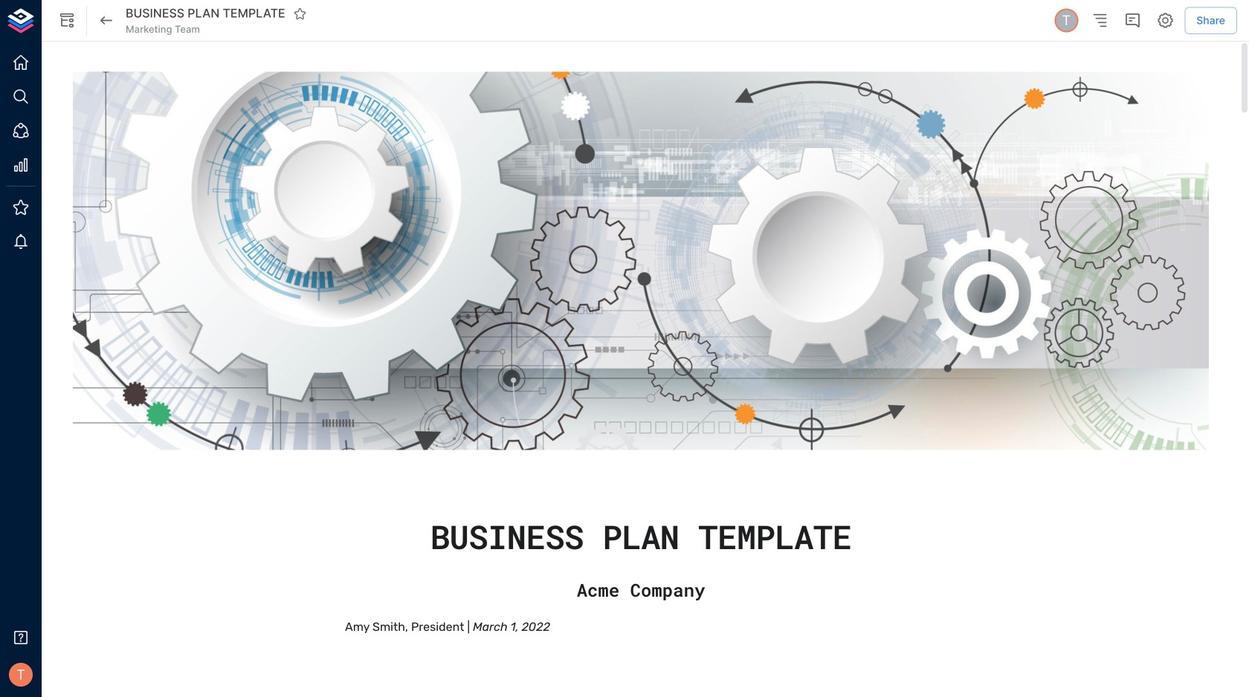 Task type: describe. For each thing, give the bounding box(es) containing it.
settings image
[[1157, 12, 1175, 29]]

favorite image
[[294, 7, 307, 20]]

go back image
[[97, 12, 115, 29]]

table of contents image
[[1091, 12, 1109, 29]]



Task type: locate. For each thing, give the bounding box(es) containing it.
show wiki image
[[58, 12, 76, 29]]

comments image
[[1124, 12, 1142, 29]]



Task type: vqa. For each thing, say whether or not it's contained in the screenshot.
Comments icon
yes



